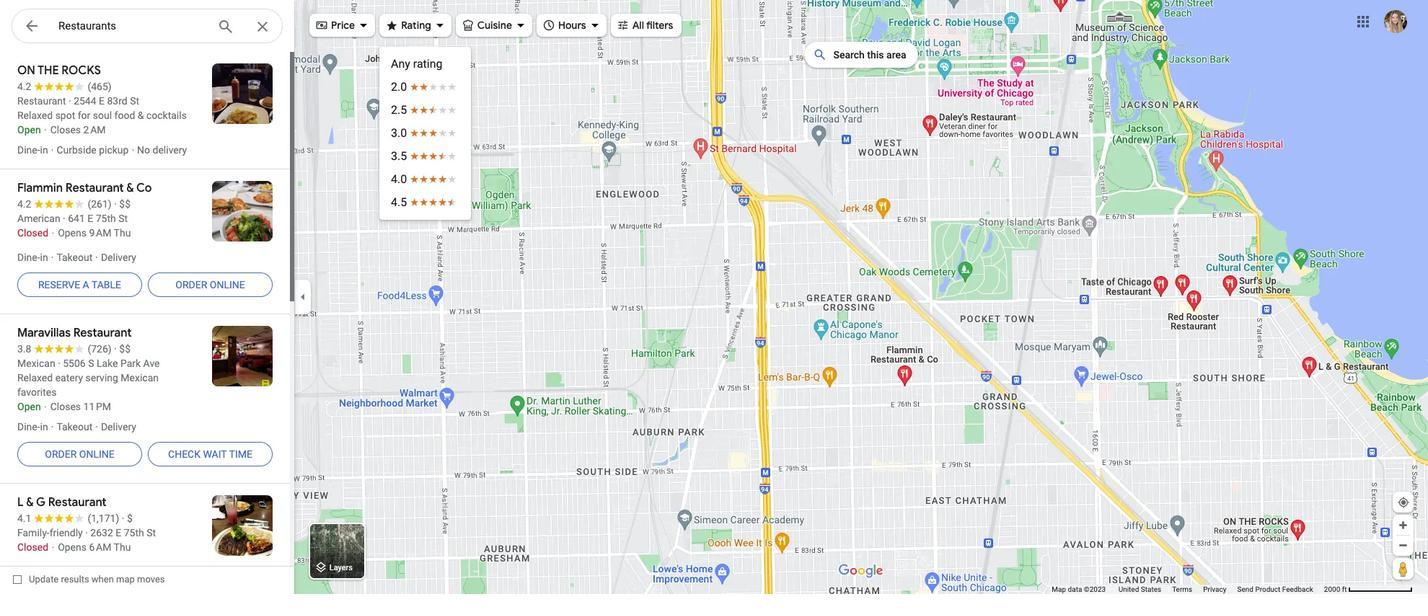 Task type: vqa. For each thing, say whether or not it's contained in the screenshot.
'Collapse side panel' icon
yes



Task type: locate. For each thing, give the bounding box(es) containing it.
2000 ft button
[[1325, 586, 1414, 594]]

1 horizontal spatial online
[[210, 279, 245, 291]]

0 horizontal spatial order
[[45, 449, 77, 460]]

united
[[1119, 586, 1140, 594]]

terms
[[1173, 586, 1193, 594]]

footer containing map data ©2023
[[1052, 585, 1325, 595]]

None field
[[58, 17, 206, 35]]

terms button
[[1173, 585, 1193, 595]]


[[385, 17, 398, 33]]

price
[[331, 19, 355, 32]]

order
[[176, 279, 207, 291], [45, 449, 77, 460]]

any rating
[[391, 57, 443, 71]]

3.5
[[391, 149, 407, 163]]

1 horizontal spatial order
[[176, 279, 207, 291]]

zoom in image
[[1398, 520, 1409, 531]]

send
[[1238, 586, 1254, 594]]

feedback
[[1283, 586, 1314, 594]]

map
[[116, 574, 135, 585]]

0 vertical spatial order
[[176, 279, 207, 291]]

update
[[29, 574, 59, 585]]

privacy button
[[1204, 585, 1227, 595]]

table
[[92, 279, 121, 291]]

footer inside "google maps" element
[[1052, 585, 1325, 595]]

moves
[[137, 574, 165, 585]]

time
[[229, 449, 252, 460]]


[[543, 17, 556, 33]]

1 vertical spatial online
[[79, 449, 114, 460]]

Update results when map moves checkbox
[[13, 571, 165, 589]]

order online link
[[148, 268, 273, 302], [17, 437, 142, 472]]

0 vertical spatial online
[[210, 279, 245, 291]]


[[617, 17, 630, 33]]

3.0 stars element
[[391, 125, 460, 142]]

rating
[[401, 19, 431, 32]]

4.0
[[391, 172, 407, 186]]

1 horizontal spatial order online
[[176, 279, 245, 291]]

2000
[[1325, 586, 1341, 594]]

search
[[834, 49, 865, 61]]

1 vertical spatial order online link
[[17, 437, 142, 472]]

results for restaurants feed
[[0, 52, 294, 595]]

when
[[92, 574, 114, 585]]

3.0
[[391, 126, 407, 140]]

2.0
[[391, 80, 407, 94]]

Restaurants field
[[12, 9, 283, 44]]

reserve a table
[[38, 279, 121, 291]]

1 vertical spatial order
[[45, 449, 77, 460]]

google account: michelle dermenjian  
(michelle.dermenjian@adept.ai) image
[[1385, 10, 1408, 33]]

0 vertical spatial order online
[[176, 279, 245, 291]]

footer
[[1052, 585, 1325, 595]]

send product feedback
[[1238, 586, 1314, 594]]

order online
[[176, 279, 245, 291], [45, 449, 114, 460]]

reserve a table link
[[17, 268, 142, 302]]

2.0 stars element
[[391, 79, 460, 96]]

google maps element
[[0, 0, 1429, 595]]


[[23, 16, 40, 36]]

search this area
[[834, 49, 907, 61]]

1 vertical spatial order online
[[45, 449, 114, 460]]

0 vertical spatial order online link
[[148, 268, 273, 302]]

filters
[[646, 19, 674, 32]]

price button
[[310, 9, 375, 41]]

data
[[1068, 586, 1083, 594]]

united states
[[1119, 586, 1162, 594]]

online
[[210, 279, 245, 291], [79, 449, 114, 460]]

layers
[[330, 564, 353, 573]]

show your location image
[[1398, 496, 1411, 509]]

4.5
[[391, 196, 407, 209]]

area
[[887, 49, 907, 61]]

reserve
[[38, 279, 80, 291]]

cuisine
[[477, 19, 512, 32]]

cuisine button
[[456, 9, 533, 41]]

rating
[[413, 57, 443, 71]]

 all filters
[[617, 17, 674, 33]]

1 horizontal spatial order online link
[[148, 268, 273, 302]]

search this area button
[[805, 42, 918, 68]]

map
[[1052, 586, 1067, 594]]



Task type: describe. For each thing, give the bounding box(es) containing it.
wait
[[203, 449, 227, 460]]

this
[[868, 49, 884, 61]]

check
[[168, 449, 201, 460]]

 hours
[[543, 17, 586, 33]]

privacy
[[1204, 586, 1227, 594]]

0 horizontal spatial order online link
[[17, 437, 142, 472]]

2.5 stars element
[[391, 102, 460, 119]]

 button
[[12, 9, 52, 46]]

zoom out image
[[1398, 540, 1409, 551]]

©2023
[[1084, 586, 1106, 594]]

4.5 stars element
[[391, 194, 460, 211]]

all
[[633, 19, 644, 32]]

4.0 stars element
[[391, 171, 460, 188]]

united states button
[[1119, 585, 1162, 595]]

results
[[61, 574, 89, 585]]

none field inside restaurants field
[[58, 17, 206, 35]]

rating menu
[[380, 47, 471, 220]]

update results when map moves
[[29, 574, 165, 585]]

check wait time link
[[148, 437, 273, 472]]

0 horizontal spatial order online
[[45, 449, 114, 460]]

 search field
[[12, 9, 283, 46]]

3.5 stars element
[[391, 148, 460, 165]]

2.5
[[391, 103, 407, 117]]

collapse side panel image
[[295, 289, 311, 305]]

product
[[1256, 586, 1281, 594]]

map data ©2023
[[1052, 586, 1108, 594]]

 rating
[[385, 17, 431, 33]]

2000 ft
[[1325, 586, 1348, 594]]

0 horizontal spatial online
[[79, 449, 114, 460]]

hours
[[559, 19, 586, 32]]

a
[[83, 279, 89, 291]]

ft
[[1343, 586, 1348, 594]]

send product feedback button
[[1238, 585, 1314, 595]]

states
[[1141, 586, 1162, 594]]

check wait time
[[168, 449, 252, 460]]

show street view coverage image
[[1393, 558, 1414, 580]]

any
[[391, 57, 410, 71]]



